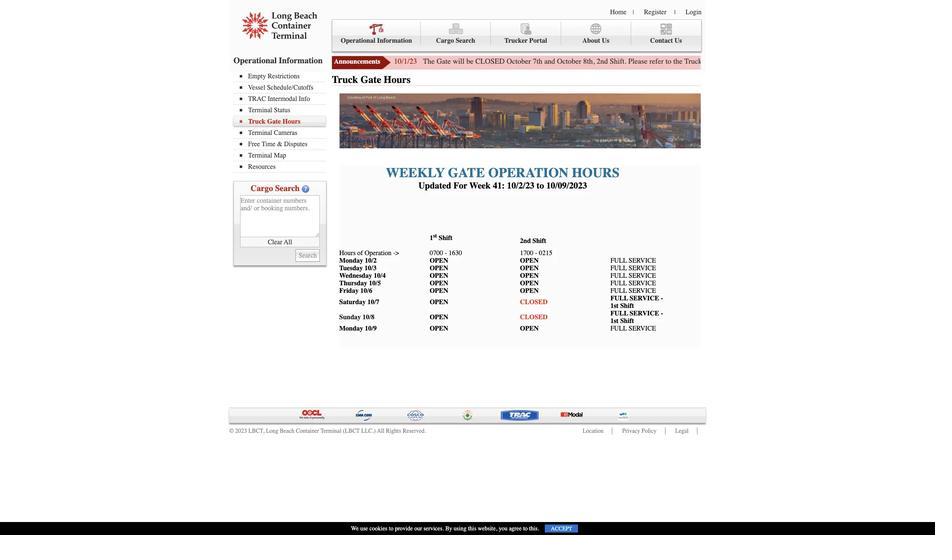 Task type: describe. For each thing, give the bounding box(es) containing it.
cameras
[[274, 129, 298, 137]]

this.
[[530, 526, 540, 533]]

gate left web
[[705, 57, 719, 66]]

10/8
[[363, 314, 375, 321]]

serv
[[629, 287, 646, 295]]

monday 10/9
[[340, 325, 377, 333]]

trucker portal
[[505, 37, 548, 44]]

week.
[[863, 57, 880, 66]]

full service for tuesday 10/3
[[611, 265, 657, 272]]

updated for week 41: 10/2/23 to 10/09/2023
[[419, 181, 588, 191]]

location
[[583, 428, 604, 435]]

operation
[[489, 165, 569, 181]]

full service - 1st shift for 10/7
[[611, 295, 664, 310]]

2023
[[235, 428, 247, 435]]

by
[[446, 526, 453, 533]]

services.
[[424, 526, 444, 533]]

10/1/23
[[394, 57, 417, 66]]

you
[[499, 526, 508, 533]]

cargo search link
[[421, 22, 491, 45]]

contact
[[651, 37, 674, 44]]

schedule/cutoffs
[[267, 84, 314, 91]]

wednesday 10/4
[[340, 272, 386, 280]]

st
[[433, 233, 437, 239]]

beach
[[280, 428, 295, 435]]

10/5
[[369, 280, 381, 287]]

full service - 1st shift for 10/8
[[611, 310, 664, 325]]

long
[[266, 428, 279, 435]]

free time & disputes link
[[240, 141, 326, 148]]

1 horizontal spatial operational information
[[341, 37, 412, 44]]

saturday
[[340, 299, 366, 306]]

us for about us
[[602, 37, 610, 44]]

clear all
[[268, 238, 292, 246]]

using
[[454, 526, 467, 533]]

sunday
[[340, 314, 361, 321]]

7 full from the top
[[611, 310, 629, 318]]

and
[[545, 57, 556, 66]]

privacy policy
[[623, 428, 657, 435]]

empty restrictions link
[[240, 73, 326, 80]]

updated
[[419, 181, 452, 191]]

2 full from the top
[[611, 265, 628, 272]]

2 vertical spatial closed
[[520, 314, 548, 321]]

full serv ice
[[611, 287, 657, 295]]

search inside menu bar
[[456, 37, 476, 44]]

hours
[[572, 165, 620, 181]]

web
[[741, 57, 754, 66]]

operational information link
[[333, 22, 421, 45]]

2nd shift
[[520, 237, 547, 245]]

truck gate hours link
[[240, 118, 326, 125]]

clear all button
[[240, 237, 320, 248]]

© 2023 lbct, long beach container terminal (lbct llc.) all rights reserved.
[[229, 428, 426, 435]]

1 october from the left
[[507, 57, 531, 66]]

location link
[[583, 428, 604, 435]]

full service for thursday 10/5
[[611, 280, 657, 287]]

©
[[229, 428, 234, 435]]

vessel
[[248, 84, 265, 91]]

terminal left (lbct
[[321, 428, 342, 435]]

home link
[[611, 8, 627, 16]]

home
[[611, 8, 627, 16]]

about us
[[583, 37, 610, 44]]

legal link
[[676, 428, 689, 435]]

privacy
[[623, 428, 641, 435]]

10/6
[[361, 287, 373, 295]]

page
[[756, 57, 770, 66]]

terminal status link
[[240, 107, 326, 114]]

our
[[415, 526, 422, 533]]

8th,
[[584, 57, 595, 66]]

map
[[274, 152, 286, 159]]

2 the from the left
[[852, 57, 861, 66]]

weekly
[[386, 165, 445, 181]]

10/4
[[374, 272, 386, 280]]

menu bar containing operational information
[[332, 19, 702, 52]]

6 full from the top
[[611, 295, 629, 303]]

full service for wednesday 10/4
[[611, 272, 657, 280]]

41:
[[493, 181, 505, 191]]

truck gate hours
[[332, 74, 411, 86]]

>
[[396, 250, 399, 257]]

terminal cameras link
[[240, 129, 326, 137]]

login
[[686, 8, 702, 16]]

service for 10/3
[[629, 265, 657, 272]]

further
[[782, 57, 803, 66]]

reserved.
[[403, 428, 426, 435]]

to right 10/2/23
[[537, 181, 545, 191]]

accept button
[[545, 525, 579, 533]]

menu bar containing empty restrictions
[[234, 72, 330, 173]]

register
[[645, 8, 667, 16]]

hours down 10/1/23
[[384, 74, 411, 86]]

4 full from the top
[[611, 280, 628, 287]]

1 vertical spatial all
[[377, 428, 385, 435]]

agree
[[509, 526, 522, 533]]

1 for from the left
[[772, 57, 780, 66]]

container
[[296, 428, 319, 435]]

1 the from the left
[[674, 57, 683, 66]]

resources
[[248, 163, 276, 171]]

service for 10/2
[[629, 257, 657, 265]]

0 horizontal spatial operational
[[234, 56, 277, 65]]

cargo inside menu bar
[[436, 37, 454, 44]]

vessel schedule/cutoffs link
[[240, 84, 326, 91]]

register link
[[645, 8, 667, 16]]

disputes
[[284, 141, 308, 148]]

2 for from the left
[[841, 57, 850, 66]]

lbct,
[[249, 428, 265, 435]]

contact us
[[651, 37, 683, 44]]



Task type: locate. For each thing, give the bounding box(es) containing it.
this
[[468, 526, 477, 533]]

|
[[633, 9, 635, 16], [675, 9, 676, 16]]

privacy policy link
[[623, 428, 657, 435]]

shift​
[[439, 235, 453, 242]]

0 vertical spatial truck
[[685, 57, 703, 66]]

1 | from the left
[[633, 9, 635, 16]]

1 vertical spatial search
[[275, 184, 300, 193]]

0 vertical spatial all
[[284, 238, 292, 246]]

operation
[[365, 250, 392, 257]]

thursday 10/5
[[340, 280, 381, 287]]

10/2
[[365, 257, 377, 265]]

clear
[[268, 238, 283, 246]]

will
[[453, 57, 465, 66]]

trac intermodal info link
[[240, 95, 326, 103]]

1 horizontal spatial us
[[675, 37, 683, 44]]

refer
[[650, 57, 664, 66]]

login link
[[686, 8, 702, 16]]

hours left of
[[340, 250, 356, 257]]

information up 10/1/23
[[377, 37, 412, 44]]

details
[[819, 57, 839, 66]]

2nd up 1700
[[520, 237, 531, 245]]

2 vertical spatial shift
[[621, 318, 635, 325]]

hours inside empty restrictions vessel schedule/cutoffs trac intermodal info terminal status truck gate hours terminal cameras free time & disputes terminal map resources
[[283, 118, 301, 125]]

0 vertical spatial cargo
[[436, 37, 454, 44]]

1 vertical spatial monday
[[340, 325, 363, 333]]

2nd right 8th,
[[597, 57, 609, 66]]

1 vertical spatial operational information
[[234, 56, 323, 65]]

0 vertical spatial 1st
[[611, 303, 619, 310]]

full service for monday 10/9
[[611, 325, 657, 333]]

friday 10/6
[[340, 287, 373, 295]]

10/09/2023
[[547, 181, 588, 191]]

use
[[361, 526, 368, 533]]

cargo search
[[436, 37, 476, 44], [251, 184, 300, 193]]

to right "cookies"
[[389, 526, 394, 533]]

0 vertical spatial monday
[[340, 257, 363, 265]]

full service - 1st shift
[[611, 295, 664, 310], [611, 310, 664, 325]]

0700 - 1630
[[430, 250, 462, 257]]

cargo down resources
[[251, 184, 273, 193]]

terminal up free
[[248, 129, 272, 137]]

us right contact
[[675, 37, 683, 44]]

3 full from the top
[[611, 272, 628, 280]]

5 full from the top
[[611, 287, 628, 295]]

about us link
[[562, 22, 632, 45]]

0 horizontal spatial 2nd
[[520, 237, 531, 245]]

weekly gate operation hours
[[386, 165, 620, 181]]

1 horizontal spatial the
[[852, 57, 861, 66]]

0215
[[540, 250, 553, 257]]

1st for 10/8
[[611, 318, 619, 325]]

terminal up resources
[[248, 152, 272, 159]]

1 horizontal spatial search
[[456, 37, 476, 44]]

1 full from the top
[[611, 257, 628, 265]]

0 horizontal spatial operational information
[[234, 56, 323, 65]]

operational information
[[341, 37, 412, 44], [234, 56, 323, 65]]

truck inside empty restrictions vessel schedule/cutoffs trac intermodal info terminal status truck gate hours terminal cameras free time & disputes terminal map resources
[[248, 118, 266, 125]]

1 vertical spatial operational
[[234, 56, 277, 65]]

closed
[[476, 57, 505, 66], [520, 299, 548, 306], [520, 314, 548, 321]]

shift for sunday 10/8
[[621, 318, 635, 325]]

information up restrictions
[[279, 56, 323, 65]]

0 horizontal spatial us
[[602, 37, 610, 44]]

thursday
[[340, 280, 368, 287]]

| right home link
[[633, 9, 635, 16]]

0 horizontal spatial all
[[284, 238, 292, 246]]

1
[[430, 235, 433, 242]]

service
[[629, 257, 657, 265], [629, 265, 657, 272], [629, 272, 657, 280], [629, 280, 657, 287], [630, 295, 660, 303], [630, 310, 660, 318], [629, 325, 657, 333]]

full
[[611, 257, 628, 265], [611, 265, 628, 272], [611, 272, 628, 280], [611, 280, 628, 287], [611, 287, 628, 295], [611, 295, 629, 303], [611, 310, 629, 318], [611, 325, 628, 333]]

ice
[[646, 287, 657, 295]]

llc.)
[[362, 428, 376, 435]]

8 full from the top
[[611, 325, 628, 333]]

(lbct
[[343, 428, 360, 435]]

1 horizontal spatial information
[[377, 37, 412, 44]]

1 horizontal spatial |
[[675, 9, 676, 16]]

empty restrictions vessel schedule/cutoffs trac intermodal info terminal status truck gate hours terminal cameras free time & disputes terminal map resources
[[248, 73, 314, 171]]

1 horizontal spatial cargo
[[436, 37, 454, 44]]

truck down trac
[[248, 118, 266, 125]]

None submit
[[296, 250, 320, 262]]

2 full service - 1st shift from the top
[[611, 310, 664, 325]]

0 horizontal spatial menu bar
[[234, 72, 330, 173]]

1 horizontal spatial menu bar
[[332, 19, 702, 52]]

all inside 'button'
[[284, 238, 292, 246]]

5 full service from the top
[[611, 325, 657, 333]]

2 vertical spatial truck
[[248, 118, 266, 125]]

1700 - 0215
[[520, 250, 553, 257]]

1 horizontal spatial truck
[[332, 74, 358, 86]]

4 full service from the top
[[611, 280, 657, 287]]

0 vertical spatial cargo search
[[436, 37, 476, 44]]

1630
[[449, 250, 462, 257]]

gate down announcements
[[361, 74, 382, 86]]

1 vertical spatial 1st
[[611, 318, 619, 325]]

0 horizontal spatial cargo
[[251, 184, 273, 193]]

10/3
[[365, 265, 377, 272]]

service for 10/5
[[629, 280, 657, 287]]

truck right refer
[[685, 57, 703, 66]]

gate
[[448, 165, 485, 181]]

hours up the cameras
[[283, 118, 301, 125]]

truck down announcements
[[332, 74, 358, 86]]

1 vertical spatial cargo
[[251, 184, 273, 193]]

the right refer
[[674, 57, 683, 66]]

cargo up will
[[436, 37, 454, 44]]

0 horizontal spatial for
[[772, 57, 780, 66]]

hours left web
[[721, 57, 739, 66]]

wednesday
[[340, 272, 372, 280]]

for right details
[[841, 57, 850, 66]]

operational up empty
[[234, 56, 277, 65]]

hours
[[721, 57, 739, 66], [384, 74, 411, 86], [283, 118, 301, 125], [340, 250, 356, 257]]

please
[[629, 57, 648, 66]]

1 full service from the top
[[611, 257, 657, 265]]

us inside 'link'
[[675, 37, 683, 44]]

1st for 10/7
[[611, 303, 619, 310]]

truck
[[685, 57, 703, 66], [332, 74, 358, 86], [248, 118, 266, 125]]

for right page
[[772, 57, 780, 66]]

october right and
[[558, 57, 582, 66]]

to right refer
[[666, 57, 672, 66]]

1 1st from the top
[[611, 303, 619, 310]]

to left this.
[[524, 526, 528, 533]]

1 horizontal spatial operational
[[341, 37, 376, 44]]

search up be
[[456, 37, 476, 44]]

0 horizontal spatial truck
[[248, 118, 266, 125]]

1 horizontal spatial october
[[558, 57, 582, 66]]

the
[[423, 57, 435, 66]]

info
[[299, 95, 310, 103]]

1 vertical spatial closed
[[520, 299, 548, 306]]

accept
[[551, 526, 573, 532]]

0 vertical spatial operational
[[341, 37, 376, 44]]

0 vertical spatial 2nd
[[597, 57, 609, 66]]

gate down status
[[267, 118, 281, 125]]

0 horizontal spatial information
[[279, 56, 323, 65]]

1 vertical spatial cargo search
[[251, 184, 300, 193]]

intermodal
[[268, 95, 297, 103]]

1 st shift​
[[430, 233, 453, 242]]

0 horizontal spatial cargo search
[[251, 184, 300, 193]]

shift for saturday 10/7
[[621, 303, 635, 310]]

service for 10/4
[[629, 272, 657, 280]]

1 vertical spatial 2nd
[[520, 237, 531, 245]]

monday 10/2
[[340, 257, 377, 265]]

1 full service - 1st shift from the top
[[611, 295, 664, 310]]

operational up announcements
[[341, 37, 376, 44]]

0 vertical spatial search
[[456, 37, 476, 44]]

gate
[[805, 57, 817, 66]]

policy
[[642, 428, 657, 435]]

1 horizontal spatial 2nd
[[597, 57, 609, 66]]

2 us from the left
[[675, 37, 683, 44]]

cargo search up will
[[436, 37, 476, 44]]

we use cookies to provide our services. by using this website, you agree to this.
[[351, 526, 540, 533]]

1 vertical spatial information
[[279, 56, 323, 65]]

1 us from the left
[[602, 37, 610, 44]]

1 horizontal spatial for
[[841, 57, 850, 66]]

0 horizontal spatial |
[[633, 9, 635, 16]]

time
[[262, 141, 276, 148]]

all right clear
[[284, 238, 292, 246]]

menu bar
[[332, 19, 702, 52], [234, 72, 330, 173]]

2 | from the left
[[675, 9, 676, 16]]

of
[[358, 250, 363, 257]]

1 vertical spatial shift
[[621, 303, 635, 310]]

0 horizontal spatial the
[[674, 57, 683, 66]]

legal
[[676, 428, 689, 435]]

0 vertical spatial shift
[[533, 237, 547, 245]]

terminal map link
[[240, 152, 326, 159]]

2 october from the left
[[558, 57, 582, 66]]

2 monday from the top
[[340, 325, 363, 333]]

2 1st from the top
[[611, 318, 619, 325]]

october
[[507, 57, 531, 66], [558, 57, 582, 66]]

operational information up empty restrictions link
[[234, 56, 323, 65]]

terminal down trac
[[248, 107, 272, 114]]

empty
[[248, 73, 266, 80]]

| left 'login' link
[[675, 9, 676, 16]]

10/7
[[368, 299, 380, 306]]

Enter container numbers and/ or booking numbers.  text field
[[240, 195, 320, 237]]

monday for monday 10/2
[[340, 257, 363, 265]]

provide
[[395, 526, 413, 533]]

monday up "wednesday"
[[340, 257, 363, 265]]

to
[[666, 57, 672, 66], [537, 181, 545, 191], [389, 526, 394, 533], [524, 526, 528, 533]]

search down resources link
[[275, 184, 300, 193]]

week
[[470, 181, 491, 191]]

information
[[377, 37, 412, 44], [279, 56, 323, 65]]

resources link
[[240, 163, 326, 171]]

0 vertical spatial information
[[377, 37, 412, 44]]

3 full service from the top
[[611, 272, 657, 280]]

10/9
[[365, 325, 377, 333]]

sunday 10/8
[[340, 314, 375, 321]]

1 monday from the top
[[340, 257, 363, 265]]

1 horizontal spatial cargo search
[[436, 37, 476, 44]]

0 vertical spatial closed
[[476, 57, 505, 66]]

full service for monday 10/2
[[611, 257, 657, 265]]

operational information up announcements
[[341, 37, 412, 44]]

gate right the
[[437, 57, 451, 66]]

the left week.
[[852, 57, 861, 66]]

cargo search down resources link
[[251, 184, 300, 193]]

service for 10/9
[[629, 325, 657, 333]]

monday down sunday at the bottom left
[[340, 325, 363, 333]]

tuesday
[[340, 265, 363, 272]]

all right the llc.)
[[377, 428, 385, 435]]

trac
[[248, 95, 266, 103]]

1 vertical spatial menu bar
[[234, 72, 330, 173]]

0 vertical spatial operational information
[[341, 37, 412, 44]]

us right the about
[[602, 37, 610, 44]]

0 horizontal spatial search
[[275, 184, 300, 193]]

october left the 7th
[[507, 57, 531, 66]]

0 horizontal spatial october
[[507, 57, 531, 66]]

1 horizontal spatial all
[[377, 428, 385, 435]]

us for contact us
[[675, 37, 683, 44]]

saturday 10/7
[[340, 299, 380, 306]]

1 vertical spatial truck
[[332, 74, 358, 86]]

2 horizontal spatial truck
[[685, 57, 703, 66]]

1700
[[520, 250, 534, 257]]

monday for monday 10/9
[[340, 325, 363, 333]]

gate inside empty restrictions vessel schedule/cutoffs trac intermodal info terminal status truck gate hours terminal cameras free time & disputes terminal map resources
[[267, 118, 281, 125]]

2 full service from the top
[[611, 265, 657, 272]]

friday
[[340, 287, 359, 295]]

10/1/23 the gate will be closed october 7th and october 8th, 2nd shift. please refer to the truck gate hours web page for further gate details for the week.
[[394, 57, 880, 66]]

0 vertical spatial menu bar
[[332, 19, 702, 52]]



Task type: vqa. For each thing, say whether or not it's contained in the screenshot.
the topmost Information
yes



